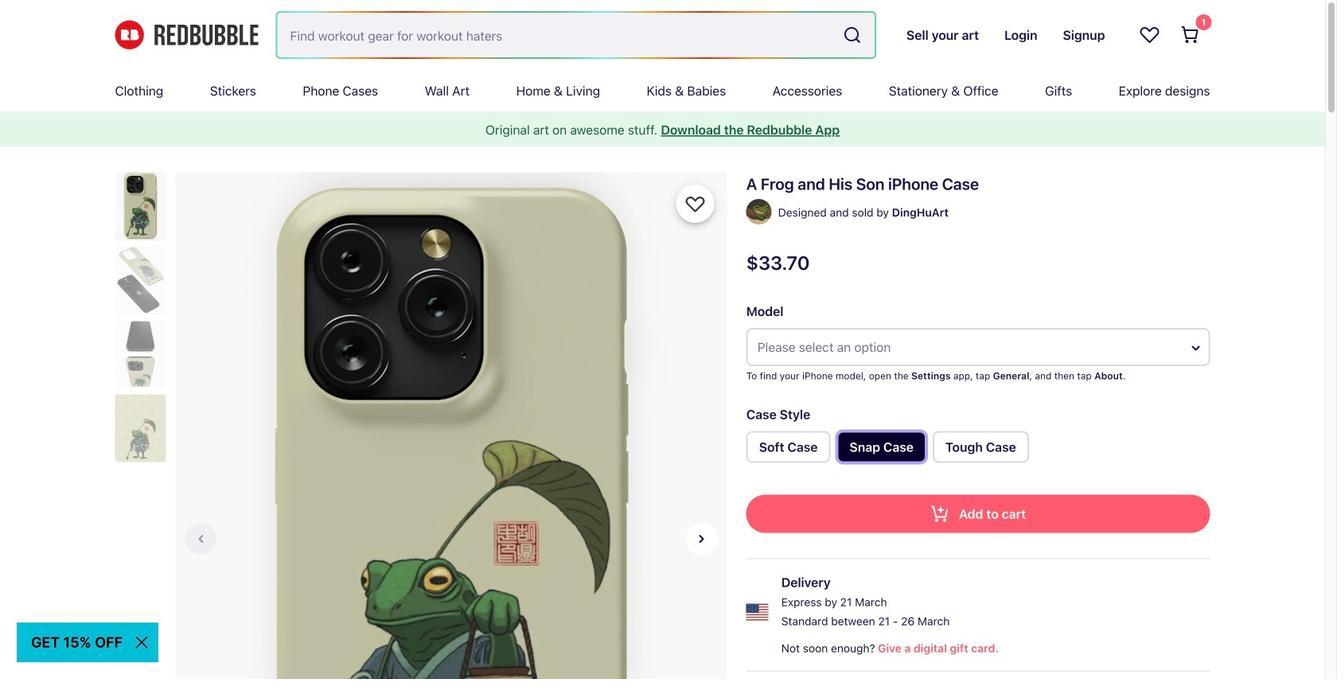 Task type: locate. For each thing, give the bounding box(es) containing it.
case style option group
[[746, 431, 1210, 469]]

None radio
[[746, 431, 831, 463], [933, 431, 1029, 463], [746, 431, 831, 463], [933, 431, 1029, 463]]

None field
[[277, 13, 875, 57]]

None radio
[[837, 431, 927, 463]]

flag of us image
[[746, 601, 769, 623]]

7 menu item from the left
[[773, 70, 842, 111]]

menu item
[[115, 70, 163, 111], [210, 70, 256, 111], [303, 70, 378, 111], [425, 70, 470, 111], [516, 70, 600, 111], [647, 70, 726, 111], [773, 70, 842, 111], [889, 70, 999, 111], [1045, 70, 1072, 111], [1119, 70, 1210, 111]]

10 menu item from the left
[[1119, 70, 1210, 111]]

4 menu item from the left
[[425, 70, 470, 111]]

menu bar
[[115, 70, 1210, 111]]



Task type: vqa. For each thing, say whether or not it's contained in the screenshot.
fifth menu item
yes



Task type: describe. For each thing, give the bounding box(es) containing it.
3 menu item from the left
[[303, 70, 378, 111]]

8 menu item from the left
[[889, 70, 999, 111]]

Search term search field
[[277, 13, 837, 57]]

5 menu item from the left
[[516, 70, 600, 111]]

9 menu item from the left
[[1045, 70, 1072, 111]]

6 menu item from the left
[[647, 70, 726, 111]]

1 menu item from the left
[[115, 70, 163, 111]]

none radio inside case style option group
[[837, 431, 927, 463]]

2 menu item from the left
[[210, 70, 256, 111]]



